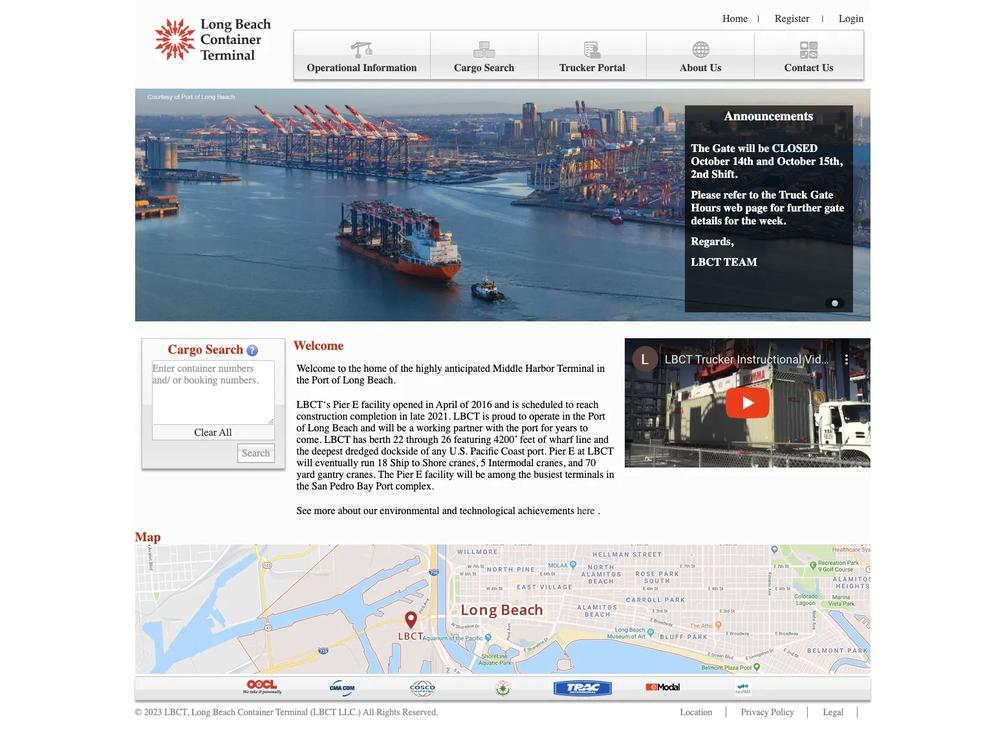 Task type: locate. For each thing, give the bounding box(es) containing it.
of left the "any"
[[421, 446, 429, 457]]

all right llc.)
[[363, 707, 374, 718]]

to right proud
[[519, 411, 527, 422]]

lbct
[[691, 256, 721, 268], [454, 411, 480, 422], [324, 434, 351, 446], [587, 446, 614, 457]]

0 vertical spatial all
[[219, 427, 232, 438]]

the left "truck" on the right of page
[[762, 188, 776, 201]]

us
[[710, 62, 722, 74], [822, 62, 834, 74]]

1 horizontal spatial search
[[484, 62, 515, 74]]

for right details
[[725, 214, 739, 227]]

all
[[219, 427, 232, 438], [363, 707, 374, 718]]

pier
[[333, 399, 350, 411], [549, 446, 566, 457], [397, 469, 413, 481]]

completion
[[350, 411, 397, 422]]

and right line
[[594, 434, 609, 446]]

14th and
[[733, 155, 774, 168]]

in up reach
[[597, 363, 605, 375]]

long down 'lbct's'
[[308, 422, 330, 434]]

home
[[723, 13, 748, 25]]

truck
[[779, 188, 808, 201]]

0 vertical spatial terminal
[[557, 363, 594, 375]]

the left week.
[[742, 214, 757, 227]]

15th,
[[819, 155, 843, 168]]

details
[[691, 214, 722, 227]]

with
[[485, 422, 504, 434]]

0 horizontal spatial beach
[[213, 707, 235, 718]]

Enter container numbers and/ or booking numbers. text field
[[152, 360, 275, 425]]

will down announcements
[[738, 142, 755, 155]]

the left highly
[[401, 363, 413, 375]]

the
[[691, 142, 710, 155], [378, 469, 394, 481]]

1 horizontal spatial cranes,
[[537, 457, 566, 469]]

2 vertical spatial pier
[[397, 469, 413, 481]]

here
[[577, 505, 595, 517]]

0 vertical spatial search
[[484, 62, 515, 74]]

busiest
[[534, 469, 563, 481]]

None submit
[[237, 444, 275, 463]]

for right port
[[541, 422, 553, 434]]

0 horizontal spatial |
[[758, 14, 760, 25]]

of
[[389, 363, 398, 375], [332, 375, 340, 386], [460, 399, 469, 411], [297, 422, 305, 434], [538, 434, 547, 446], [421, 446, 429, 457]]

0 vertical spatial cargo
[[454, 62, 482, 74]]

menu bar
[[293, 30, 864, 80]]

our
[[364, 505, 377, 517]]

18
[[377, 457, 388, 469]]

october up "truck" on the right of page
[[777, 155, 816, 168]]

cranes.
[[347, 469, 376, 481]]

0 horizontal spatial e
[[352, 399, 359, 411]]

the up 'lbct's'
[[297, 375, 309, 386]]

0 horizontal spatial for
[[541, 422, 553, 434]]

2 cranes, from the left
[[537, 457, 566, 469]]

gate right "truck" on the right of page
[[811, 188, 833, 201]]

will left a
[[378, 422, 394, 434]]

1 horizontal spatial facility
[[425, 469, 454, 481]]

location
[[680, 707, 713, 718]]

here link
[[577, 505, 595, 517]]

0 horizontal spatial port
[[312, 375, 329, 386]]

to left home in the left of the page
[[338, 363, 346, 375]]

menu bar containing operational information
[[293, 30, 864, 80]]

ship
[[390, 457, 409, 469]]

1 horizontal spatial cargo
[[454, 62, 482, 74]]

1 horizontal spatial for
[[725, 214, 739, 227]]

is left scheduled
[[512, 399, 519, 411]]

2 vertical spatial port
[[376, 481, 393, 492]]

in
[[597, 363, 605, 375], [426, 399, 434, 411], [400, 411, 408, 422], [562, 411, 570, 422], [606, 469, 614, 481]]

u.s.
[[449, 446, 468, 457]]

intermodal
[[489, 457, 534, 469]]

beach up the dredged
[[332, 422, 358, 434]]

is
[[512, 399, 519, 411], [482, 411, 489, 422]]

cranes, left 5
[[449, 457, 478, 469]]

of up construction
[[332, 375, 340, 386]]

1 horizontal spatial the
[[691, 142, 710, 155]]

1 vertical spatial long
[[308, 422, 330, 434]]

us for contact us
[[822, 62, 834, 74]]

to right ship
[[412, 457, 420, 469]]

1 vertical spatial welcome
[[297, 363, 335, 375]]

0 horizontal spatial the
[[378, 469, 394, 481]]

1 horizontal spatial long
[[308, 422, 330, 434]]

0 horizontal spatial cargo
[[168, 342, 202, 357]]

be inside the gate will be closed october 14th and october 15th, 2nd shift.
[[758, 142, 769, 155]]

© 2023 lbct, long beach container terminal (lbct llc.) all rights reserved.
[[135, 707, 438, 718]]

1 | from the left
[[758, 14, 760, 25]]

1 vertical spatial be
[[397, 422, 407, 434]]

privacy
[[741, 707, 769, 718]]

5
[[481, 457, 486, 469]]

pacific
[[470, 446, 499, 457]]

location link
[[680, 707, 713, 718]]

operate
[[529, 411, 560, 422]]

october up please
[[691, 155, 730, 168]]

0 vertical spatial the
[[691, 142, 710, 155]]

cranes, down wharf
[[537, 457, 566, 469]]

dockside
[[381, 446, 418, 457]]

0 horizontal spatial us
[[710, 62, 722, 74]]

0 vertical spatial welcome
[[293, 338, 344, 353]]

lbct left has
[[324, 434, 351, 446]]

1 horizontal spatial us
[[822, 62, 834, 74]]

0 horizontal spatial pier
[[333, 399, 350, 411]]

0 vertical spatial beach
[[332, 422, 358, 434]]

llc.)
[[339, 707, 361, 718]]

in inside welcome to the home of the highly anticipated middle harbor terminal in the port of long beach.
[[597, 363, 605, 375]]

e left the shore
[[416, 469, 422, 481]]

working
[[416, 422, 451, 434]]

will down come.
[[297, 457, 313, 469]]

all right clear
[[219, 427, 232, 438]]

long inside the lbct's pier e facility opened in april of 2016 and is scheduled to reach construction completion in late 2021.  lbct is proud to operate in the port of long beach and will be a working partner with the port for years to come.  lbct has berth 22 through 26 featuring 4200' feet of wharf line and the deepest dredged dockside of any u.s. pacific coast port. pier e at lbct will eventually run 18 ship to shore cranes, 5 intermodal cranes, and 70 yard gantry cranes. the pier e facility will be among the busiest terminals in the san pedro bay port complex.
[[308, 422, 330, 434]]

long right lbct,
[[191, 707, 211, 718]]

port up line
[[588, 411, 605, 422]]

2 horizontal spatial pier
[[549, 446, 566, 457]]

port up 'lbct's'
[[312, 375, 329, 386]]

to right the years
[[580, 422, 588, 434]]

1 horizontal spatial october
[[777, 155, 816, 168]]

to right the refer
[[749, 188, 759, 201]]

shore
[[423, 457, 447, 469]]

at
[[577, 446, 585, 457]]

2 horizontal spatial be
[[758, 142, 769, 155]]

lbct down regards,​
[[691, 256, 721, 268]]

login link
[[839, 13, 864, 25]]

welcome
[[293, 338, 344, 353], [297, 363, 335, 375]]

of right feet
[[538, 434, 547, 446]]

terminal left (lbct
[[276, 707, 308, 718]]

0 horizontal spatial cranes,
[[449, 457, 478, 469]]

1 horizontal spatial beach
[[332, 422, 358, 434]]

complex.
[[396, 481, 434, 492]]

to
[[749, 188, 759, 201], [338, 363, 346, 375], [566, 399, 574, 411], [519, 411, 527, 422], [580, 422, 588, 434], [412, 457, 420, 469]]

rights
[[377, 707, 400, 718]]

see more about our environmental and technological achievements here .
[[297, 505, 600, 517]]

be left among
[[475, 469, 485, 481]]

be
[[758, 142, 769, 155], [397, 422, 407, 434], [475, 469, 485, 481]]

beach inside the lbct's pier e facility opened in april of 2016 and is scheduled to reach construction completion in late 2021.  lbct is proud to operate in the port of long beach and will be a working partner with the port for years to come.  lbct has berth 22 through 26 featuring 4200' feet of wharf line and the deepest dredged dockside of any u.s. pacific coast port. pier e at lbct will eventually run 18 ship to shore cranes, 5 intermodal cranes, and 70 yard gantry cranes. the pier e facility will be among the busiest terminals in the san pedro bay port complex.
[[332, 422, 358, 434]]

about us link
[[647, 34, 755, 79]]

2 horizontal spatial long
[[343, 375, 365, 386]]

1 vertical spatial all
[[363, 707, 374, 718]]

beach
[[332, 422, 358, 434], [213, 707, 235, 718]]

1 vertical spatial the
[[378, 469, 394, 481]]

0 vertical spatial long
[[343, 375, 365, 386]]

1 vertical spatial cargo search
[[168, 342, 244, 357]]

0 vertical spatial cargo search
[[454, 62, 515, 74]]

the right among
[[519, 469, 531, 481]]

0 horizontal spatial search
[[206, 342, 244, 357]]

0 vertical spatial be
[[758, 142, 769, 155]]

and
[[495, 399, 510, 411], [361, 422, 376, 434], [594, 434, 609, 446], [568, 457, 583, 469], [442, 505, 457, 517]]

2 horizontal spatial for
[[771, 201, 785, 214]]

all inside "clear all" button
[[219, 427, 232, 438]]

for right page on the right top of page
[[771, 201, 785, 214]]

e up has
[[352, 399, 359, 411]]

0 vertical spatial pier
[[333, 399, 350, 411]]

trucker portal
[[560, 62, 626, 74]]

us right the about
[[710, 62, 722, 74]]

be left a
[[397, 422, 407, 434]]

1 horizontal spatial be
[[475, 469, 485, 481]]

welcome inside welcome to the home of the highly anticipated middle harbor terminal in the port of long beach.
[[297, 363, 335, 375]]

2 vertical spatial be
[[475, 469, 485, 481]]

late
[[410, 411, 425, 422]]

2 horizontal spatial port
[[588, 411, 605, 422]]

1 vertical spatial gate
[[811, 188, 833, 201]]

team
[[724, 256, 757, 268]]

terminal inside welcome to the home of the highly anticipated middle harbor terminal in the port of long beach.
[[557, 363, 594, 375]]

and left 70
[[568, 457, 583, 469]]

2021.
[[428, 411, 451, 422]]

berth
[[369, 434, 391, 446]]

to inside welcome to the home of the highly anticipated middle harbor terminal in the port of long beach.
[[338, 363, 346, 375]]

in left late
[[400, 411, 408, 422]]

22
[[393, 434, 404, 446]]

1 vertical spatial port
[[588, 411, 605, 422]]

1 horizontal spatial terminal
[[557, 363, 594, 375]]

operational
[[307, 62, 360, 74]]

long left beach.
[[343, 375, 365, 386]]

be left 'closed'
[[758, 142, 769, 155]]

to left reach
[[566, 399, 574, 411]]

policy
[[771, 707, 794, 718]]

0 horizontal spatial october
[[691, 155, 730, 168]]

| right home
[[758, 14, 760, 25]]

0 horizontal spatial all
[[219, 427, 232, 438]]

facility down the "any"
[[425, 469, 454, 481]]

the
[[762, 188, 776, 201], [742, 214, 757, 227], [349, 363, 361, 375], [401, 363, 413, 375], [297, 375, 309, 386], [573, 411, 586, 422], [506, 422, 519, 434], [297, 446, 309, 457], [519, 469, 531, 481], [297, 481, 309, 492]]

0 vertical spatial port
[[312, 375, 329, 386]]

(lbct
[[310, 707, 336, 718]]

the up line
[[573, 411, 586, 422]]

home
[[364, 363, 387, 375]]

and right 2016
[[495, 399, 510, 411]]

pier down dockside at the left bottom of the page
[[397, 469, 413, 481]]

beach left container
[[213, 707, 235, 718]]

1 vertical spatial beach
[[213, 707, 235, 718]]

will inside the gate will be closed october 14th and october 15th, 2nd shift.
[[738, 142, 755, 155]]

gantry
[[318, 469, 344, 481]]

1 horizontal spatial |
[[822, 14, 824, 25]]

portal
[[598, 62, 626, 74]]

operational information
[[307, 62, 417, 74]]

about us
[[680, 62, 722, 74]]

port inside welcome to the home of the highly anticipated middle harbor terminal in the port of long beach.
[[312, 375, 329, 386]]

the up 2nd
[[691, 142, 710, 155]]

will left 5
[[457, 469, 473, 481]]

0 horizontal spatial cargo search
[[168, 342, 244, 357]]

0 horizontal spatial gate
[[713, 142, 735, 155]]

and up the dredged
[[361, 422, 376, 434]]

2 october from the left
[[777, 155, 816, 168]]

is left proud
[[482, 411, 489, 422]]

pier right 'lbct's'
[[333, 399, 350, 411]]

hours
[[691, 201, 721, 214]]

wharf
[[549, 434, 573, 446]]

pedro
[[330, 481, 354, 492]]

1 vertical spatial cargo
[[168, 342, 202, 357]]

0 horizontal spatial long
[[191, 707, 211, 718]]

2nd
[[691, 168, 709, 180]]

gate up the shift.
[[713, 142, 735, 155]]

1 vertical spatial facility
[[425, 469, 454, 481]]

2 us from the left
[[822, 62, 834, 74]]

bay
[[357, 481, 373, 492]]

0 horizontal spatial terminal
[[276, 707, 308, 718]]

e left at
[[569, 446, 575, 457]]

1 horizontal spatial port
[[376, 481, 393, 492]]

welcome for welcome
[[293, 338, 344, 353]]

cargo search
[[454, 62, 515, 74], [168, 342, 244, 357]]

2 vertical spatial e
[[416, 469, 422, 481]]

pier right port.
[[549, 446, 566, 457]]

in right late
[[426, 399, 434, 411]]

1 vertical spatial e
[[569, 446, 575, 457]]

trucker portal link
[[539, 34, 647, 79]]

port right bay
[[376, 481, 393, 492]]

facility down beach.
[[361, 399, 391, 411]]

the right the run
[[378, 469, 394, 481]]

terminal right harbor
[[557, 363, 594, 375]]

0 vertical spatial gate
[[713, 142, 735, 155]]

1 us from the left
[[710, 62, 722, 74]]

1 horizontal spatial gate
[[811, 188, 833, 201]]

| left login link
[[822, 14, 824, 25]]

the up 'yard'
[[297, 446, 309, 457]]

0 horizontal spatial facility
[[361, 399, 391, 411]]

about
[[680, 62, 707, 74]]

highly
[[416, 363, 442, 375]]

1 horizontal spatial all
[[363, 707, 374, 718]]

us right contact
[[822, 62, 834, 74]]

1 vertical spatial terminal
[[276, 707, 308, 718]]



Task type: describe. For each thing, give the bounding box(es) containing it.
line
[[576, 434, 591, 446]]

the inside the gate will be closed october 14th and october 15th, 2nd shift.
[[691, 142, 710, 155]]

26
[[441, 434, 451, 446]]

any
[[432, 446, 447, 457]]

page
[[746, 201, 768, 214]]

years
[[556, 422, 577, 434]]

lbct,
[[164, 707, 189, 718]]

information
[[363, 62, 417, 74]]

0 vertical spatial facility
[[361, 399, 391, 411]]

of left 2016
[[460, 399, 469, 411]]

shift.
[[712, 168, 738, 180]]

more
[[314, 505, 335, 517]]

reserved.
[[402, 707, 438, 718]]

welcome for welcome to the home of the highly anticipated middle harbor terminal in the port of long beach.
[[297, 363, 335, 375]]

scheduled
[[522, 399, 563, 411]]

beach.
[[367, 375, 396, 386]]

1 horizontal spatial is
[[512, 399, 519, 411]]

gate inside the gate will be closed october 14th and october 15th, 2nd shift.
[[713, 142, 735, 155]]

featuring
[[454, 434, 491, 446]]

lbct right at
[[587, 446, 614, 457]]

trucker
[[560, 62, 595, 74]]

the inside the lbct's pier e facility opened in april of 2016 and is scheduled to reach construction completion in late 2021.  lbct is proud to operate in the port of long beach and will be a working partner with the port for years to come.  lbct has berth 22 through 26 featuring 4200' feet of wharf line and the deepest dredged dockside of any u.s. pacific coast port. pier e at lbct will eventually run 18 ship to shore cranes, 5 intermodal cranes, and 70 yard gantry cranes. the pier e facility will be among the busiest terminals in the san pedro bay port complex.
[[378, 469, 394, 481]]

terminals
[[565, 469, 604, 481]]

4200'
[[494, 434, 518, 446]]

lbct up featuring
[[454, 411, 480, 422]]

the left port
[[506, 422, 519, 434]]

see
[[297, 505, 312, 517]]

.
[[597, 505, 600, 517]]

among
[[488, 469, 516, 481]]

2 | from the left
[[822, 14, 824, 25]]

operational information link
[[294, 34, 431, 79]]

1 cranes, from the left
[[449, 457, 478, 469]]

clear all button
[[152, 425, 275, 441]]

gate inside please refer to the truck gate hours web page for further gate details for the week.
[[811, 188, 833, 201]]

week.
[[759, 214, 786, 227]]

come.
[[297, 434, 322, 446]]

1 october from the left
[[691, 155, 730, 168]]

lbct's
[[297, 399, 331, 411]]

login
[[839, 13, 864, 25]]

through
[[406, 434, 438, 446]]

register
[[775, 13, 810, 25]]

0 horizontal spatial is
[[482, 411, 489, 422]]

regards,​
[[691, 235, 734, 248]]

port.
[[527, 446, 547, 457]]

privacy policy
[[741, 707, 794, 718]]

home link
[[723, 13, 748, 25]]

privacy policy link
[[741, 707, 794, 718]]

and left technological
[[442, 505, 457, 517]]

2023
[[144, 707, 162, 718]]

web
[[724, 201, 743, 214]]

clear
[[194, 427, 217, 438]]

2016
[[471, 399, 492, 411]]

1 vertical spatial search
[[206, 342, 244, 357]]

opened
[[393, 399, 423, 411]]

2 horizontal spatial e
[[569, 446, 575, 457]]

closed
[[772, 142, 818, 155]]

2 vertical spatial long
[[191, 707, 211, 718]]

construction
[[297, 411, 348, 422]]

welcome to the home of the highly anticipated middle harbor terminal in the port of long beach.
[[297, 363, 605, 386]]

proud
[[492, 411, 516, 422]]

1 horizontal spatial cargo search
[[454, 62, 515, 74]]

in right "operate"
[[562, 411, 570, 422]]

environmental
[[380, 505, 440, 517]]

run
[[361, 457, 375, 469]]

1 vertical spatial pier
[[549, 446, 566, 457]]

of right home in the left of the page
[[389, 363, 398, 375]]

contact us link
[[755, 34, 863, 79]]

a
[[409, 422, 414, 434]]

harbor
[[525, 363, 555, 375]]

the left san
[[297, 481, 309, 492]]

the left home in the left of the page
[[349, 363, 361, 375]]

map
[[135, 530, 161, 545]]

has
[[353, 434, 367, 446]]

©
[[135, 707, 142, 718]]

gate
[[825, 201, 844, 214]]

0 vertical spatial e
[[352, 399, 359, 411]]

contact
[[785, 62, 820, 74]]

for inside the lbct's pier e facility opened in april of 2016 and is scheduled to reach construction completion in late 2021.  lbct is proud to operate in the port of long beach and will be a working partner with the port for years to come.  lbct has berth 22 through 26 featuring 4200' feet of wharf line and the deepest dredged dockside of any u.s. pacific coast port. pier e at lbct will eventually run 18 ship to shore cranes, 5 intermodal cranes, and 70 yard gantry cranes. the pier e facility will be among the busiest terminals in the san pedro bay port complex.
[[541, 422, 553, 434]]

70
[[586, 457, 596, 469]]

anticipated
[[445, 363, 490, 375]]

please refer to the truck gate hours web page for further gate details for the week.
[[691, 188, 844, 227]]

san
[[312, 481, 327, 492]]

dredged
[[345, 446, 379, 457]]

register link
[[775, 13, 810, 25]]

1 horizontal spatial pier
[[397, 469, 413, 481]]

legal link
[[823, 707, 844, 718]]

port
[[522, 422, 538, 434]]

0 horizontal spatial be
[[397, 422, 407, 434]]

partner
[[454, 422, 483, 434]]

1 horizontal spatial e
[[416, 469, 422, 481]]

lbct's pier e facility opened in april of 2016 and is scheduled to reach construction completion in late 2021.  lbct is proud to operate in the port of long beach and will be a working partner with the port for years to come.  lbct has berth 22 through 26 featuring 4200' feet of wharf line and the deepest dredged dockside of any u.s. pacific coast port. pier e at lbct will eventually run 18 ship to shore cranes, 5 intermodal cranes, and 70 yard gantry cranes. the pier e facility will be among the busiest terminals in the san pedro bay port complex.
[[297, 399, 614, 492]]

about
[[338, 505, 361, 517]]

further
[[787, 201, 822, 214]]

us for about us
[[710, 62, 722, 74]]

in right 70
[[606, 469, 614, 481]]

lbct team
[[691, 256, 757, 268]]

of down 'lbct's'
[[297, 422, 305, 434]]

to inside please refer to the truck gate hours web page for further gate details for the week.
[[749, 188, 759, 201]]

achievements
[[518, 505, 575, 517]]

long inside welcome to the home of the highly anticipated middle harbor terminal in the port of long beach.
[[343, 375, 365, 386]]



